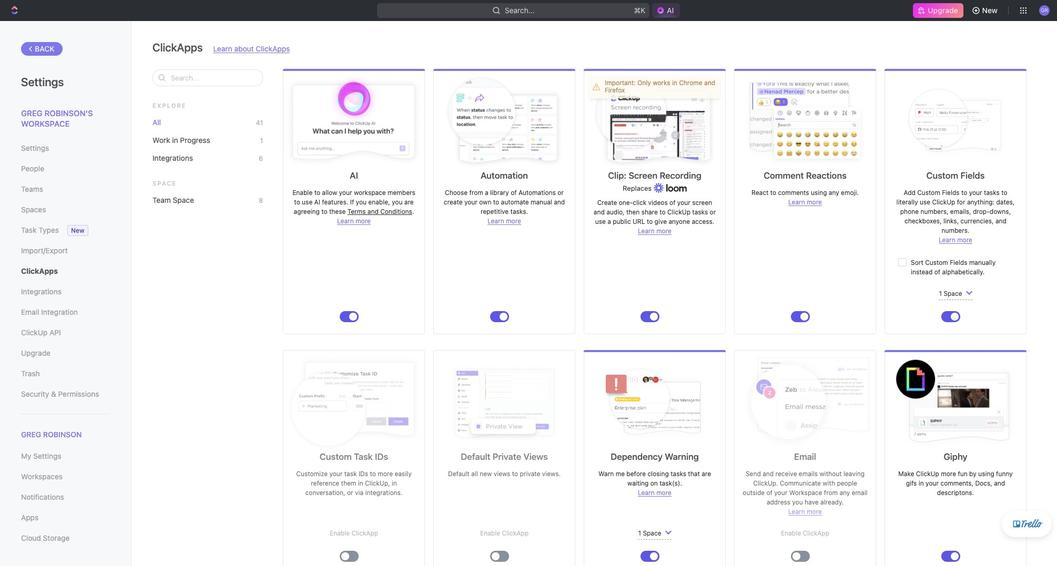 Task type: describe. For each thing, give the bounding box(es) containing it.
your inside add custom fields to your tasks to literally use clickup for anything: dates, phone numbers, emails, drop-downs, checkboxes, links, currencies, and numbers. learn more
[[969, 189, 982, 197]]

make
[[899, 470, 914, 478]]

0 vertical spatial 1
[[260, 137, 263, 145]]

work in progress
[[153, 136, 210, 145]]

views
[[524, 452, 548, 462]]

clickapp for private
[[502, 530, 529, 538]]

warn me before closing tasks that are waiting on task(s). learn more
[[599, 470, 711, 497]]

in inside important: only works in chrome and firefox
[[672, 79, 677, 87]]

ai button
[[652, 3, 680, 18]]

from
[[469, 189, 483, 197]]

to inside choose from a library of automations or create your own to automate manual and repetitive tasks. learn more
[[493, 198, 499, 206]]

default for default all new views to private views.
[[448, 470, 470, 478]]

2 horizontal spatial clickapps
[[256, 44, 290, 53]]

automation
[[481, 170, 528, 181]]

1 horizontal spatial learn more
[[788, 508, 822, 516]]

new inside button
[[982, 6, 998, 15]]

them
[[341, 480, 356, 488]]

react to comments using any emoji. learn more
[[752, 189, 859, 206]]

&
[[51, 390, 56, 399]]

in up "via" in the bottom left of the page
[[358, 480, 363, 488]]

task(s).
[[660, 480, 682, 488]]

anything:
[[967, 198, 995, 206]]

⌘k
[[634, 6, 645, 15]]

me
[[616, 470, 625, 478]]

a inside create one-click videos of your screen and audio, then share to clickup tasks or use a public url to give anyone access. learn more
[[608, 218, 611, 226]]

are inside the enable to allow your workspace members to use ai features. if you enable, you are agreeing to these
[[404, 198, 414, 206]]

of for your
[[670, 199, 676, 207]]

41
[[256, 119, 263, 127]]

numbers,
[[921, 208, 949, 216]]

more inside react to comments using any emoji. learn more
[[807, 198, 822, 206]]

more inside make clickup more fun by using funny gifs in your comments, docs, and descriptons.
[[941, 470, 956, 478]]

clickup inside create one-click videos of your screen and audio, then share to clickup tasks or use a public url to give anyone access. learn more
[[667, 208, 691, 216]]

create
[[597, 199, 617, 207]]

and inside create one-click videos of your screen and audio, then share to clickup tasks or use a public url to give anyone access. learn more
[[594, 208, 605, 216]]

before
[[627, 470, 646, 478]]

library
[[490, 189, 509, 197]]

make clickup more fun by using funny gifs in your comments, docs, and descriptons.
[[899, 470, 1013, 497]]

0 vertical spatial fields
[[961, 170, 985, 181]]

notifications
[[21, 493, 64, 502]]

permissions
[[58, 390, 99, 399]]

these
[[329, 208, 346, 216]]

import/export
[[21, 246, 68, 255]]

email integration
[[21, 308, 78, 317]]

tasks inside create one-click videos of your screen and audio, then share to clickup tasks or use a public url to give anyone access. learn more
[[692, 208, 708, 216]]

workspace
[[21, 119, 70, 128]]

and inside choose from a library of automations or create your own to automate manual and repetitive tasks. learn more
[[554, 198, 565, 206]]

new button
[[968, 2, 1004, 19]]

learn more link for dependency warning
[[638, 489, 672, 497]]

tasks inside warn me before closing tasks that are waiting on task(s). learn more
[[671, 470, 686, 478]]

trash link
[[21, 365, 110, 383]]

people link
[[21, 160, 110, 178]]

security
[[21, 390, 49, 399]]

search...
[[505, 6, 535, 15]]

dependency warning
[[611, 452, 699, 462]]

clickup inside add custom fields to your tasks to literally use clickup for anything: dates, phone numbers, emails, drop-downs, checkboxes, links, currencies, and numbers. learn more
[[932, 198, 955, 206]]

ids inside "customize your task ids to more easily reference them in clickup, in conversation, or via integrations."
[[359, 470, 368, 478]]

audio,
[[607, 208, 625, 216]]

of for automations
[[511, 189, 517, 197]]

enable clickapp for task
[[330, 530, 378, 538]]

custom inside add custom fields to your tasks to literally use clickup for anything: dates, phone numbers, emails, drop-downs, checkboxes, links, currencies, and numbers. learn more
[[917, 189, 940, 197]]

add custom fields to your tasks to literally use clickup for anything: dates, phone numbers, emails, drop-downs, checkboxes, links, currencies, and numbers. learn more
[[897, 189, 1015, 244]]

email for email
[[794, 452, 816, 462]]

are inside warn me before closing tasks that are waiting on task(s). learn more
[[702, 470, 711, 478]]

fields for manually
[[950, 259, 968, 267]]

customize your task ids to more easily reference them in clickup, in conversation, or via integrations.
[[296, 470, 412, 497]]

email integration link
[[21, 303, 110, 321]]

learn inside react to comments using any emoji. learn more
[[788, 198, 805, 206]]

apps link
[[21, 509, 110, 527]]

to inside "customize your task ids to more easily reference them in clickup, in conversation, or via integrations."
[[370, 470, 376, 478]]

ai inside button
[[667, 6, 674, 15]]

anyone
[[669, 218, 690, 226]]

own
[[479, 198, 491, 206]]

task inside settings 'element'
[[21, 226, 37, 235]]

notifications link
[[21, 489, 110, 507]]

screen
[[692, 199, 712, 207]]

emoji.
[[841, 189, 859, 197]]

clickup api
[[21, 328, 61, 337]]

manually
[[969, 259, 996, 267]]

people
[[21, 164, 44, 173]]

space right team
[[173, 196, 194, 205]]

custom up for
[[927, 170, 959, 181]]

conditions
[[380, 208, 412, 216]]

and down enable,
[[368, 208, 379, 216]]

manual
[[531, 198, 552, 206]]

greg robinson's workspace
[[21, 108, 93, 128]]

.
[[412, 208, 414, 216]]

or inside create one-click videos of your screen and audio, then share to clickup tasks or use a public url to give anyone access. learn more
[[710, 208, 716, 216]]

all
[[153, 118, 161, 127]]

teams link
[[21, 180, 110, 198]]

your inside "customize your task ids to more easily reference them in clickup, in conversation, or via integrations."
[[329, 470, 343, 478]]

that
[[688, 470, 700, 478]]

1 horizontal spatial integrations
[[153, 154, 193, 163]]

waiting
[[628, 480, 649, 488]]

to up give
[[660, 208, 666, 216]]

tasks.
[[511, 208, 528, 216]]

1 vertical spatial settings
[[21, 144, 49, 153]]

agreeing
[[294, 208, 320, 216]]

2 you from the left
[[392, 198, 403, 206]]

0 vertical spatial upgrade
[[928, 6, 958, 15]]

give
[[655, 218, 667, 226]]

learn inside choose from a library of automations or create your own to automate manual and repetitive tasks. learn more
[[488, 217, 504, 225]]

0 vertical spatial upgrade link
[[913, 3, 963, 18]]

checkboxes,
[[905, 217, 942, 225]]

storage
[[43, 534, 70, 543]]

robinson
[[43, 430, 82, 439]]

custom task ids
[[320, 452, 388, 462]]

back
[[35, 44, 55, 53]]

private
[[520, 470, 540, 478]]

videos
[[648, 199, 668, 207]]

automate
[[501, 198, 529, 206]]

enable for custom task ids
[[330, 530, 350, 538]]

views
[[494, 470, 510, 478]]

1 horizontal spatial clickapps
[[153, 41, 203, 54]]

your inside choose from a library of automations or create your own to automate manual and repetitive tasks. learn more
[[464, 198, 478, 206]]

types
[[39, 226, 59, 235]]

in inside make clickup more fun by using funny gifs in your comments, docs, and descriptons.
[[919, 480, 924, 488]]

1 you from the left
[[356, 198, 367, 206]]

upgrade inside settings 'element'
[[21, 349, 50, 358]]

links,
[[944, 217, 959, 225]]

click
[[633, 199, 647, 207]]

3 enable clickapp from the left
[[781, 530, 829, 538]]

integrations inside settings 'element'
[[21, 287, 62, 296]]

ai inside the enable to allow your workspace members to use ai features. if you enable, you are agreeing to these
[[314, 198, 320, 206]]

clickapps inside clickapps link
[[21, 267, 58, 276]]

2 vertical spatial settings
[[33, 452, 61, 461]]

0 horizontal spatial learn more
[[337, 217, 371, 225]]

comments,
[[941, 480, 974, 488]]

or inside "customize your task ids to more easily reference them in clickup, in conversation, or via integrations."
[[347, 489, 353, 497]]

greg for greg robinson
[[21, 430, 41, 439]]

chrome
[[679, 79, 703, 87]]

settings element
[[0, 21, 131, 566]]

more inside create one-click videos of your screen and audio, then share to clickup tasks or use a public url to give anyone access. learn more
[[657, 227, 672, 235]]

import/export link
[[21, 242, 110, 260]]

use inside the enable to allow your workspace members to use ai features. if you enable, you are agreeing to these
[[302, 198, 313, 206]]

in down easily
[[392, 480, 397, 488]]

by
[[969, 470, 977, 478]]

choose from a library of automations or create your own to automate manual and repetitive tasks. learn more
[[444, 189, 565, 225]]

space down on at right bottom
[[643, 530, 661, 538]]

replaces
[[623, 184, 654, 192]]

firefox
[[605, 86, 625, 94]]

enable for default private views
[[480, 530, 500, 538]]

sort custom fields manually instead of alphabetically.
[[911, 259, 996, 276]]

more inside choose from a library of automations or create your own to automate manual and repetitive tasks. learn more
[[506, 217, 521, 225]]

if
[[350, 198, 354, 206]]

to left allow
[[314, 189, 320, 197]]

6
[[259, 155, 263, 163]]

to down share
[[647, 218, 653, 226]]

to up the agreeing
[[294, 198, 300, 206]]



Task type: vqa. For each thing, say whether or not it's contained in the screenshot.
fields
yes



Task type: locate. For each thing, give the bounding box(es) containing it.
tasks up task(s).
[[671, 470, 686, 478]]

1 vertical spatial email
[[794, 452, 816, 462]]

tasks
[[984, 189, 1000, 197], [692, 208, 708, 216], [671, 470, 686, 478]]

0 vertical spatial ai
[[667, 6, 674, 15]]

spaces link
[[21, 201, 110, 219]]

0 vertical spatial task
[[21, 226, 37, 235]]

or inside choose from a library of automations or create your own to automate manual and repetitive tasks. learn more
[[558, 189, 564, 197]]

to right 'react'
[[770, 189, 776, 197]]

1 enable clickapp from the left
[[330, 530, 378, 538]]

0 horizontal spatial enable clickapp
[[330, 530, 378, 538]]

0 horizontal spatial upgrade link
[[21, 345, 110, 362]]

0 vertical spatial settings
[[21, 75, 64, 89]]

react
[[752, 189, 769, 197]]

your inside the enable to allow your workspace members to use ai features. if you enable, you are agreeing to these
[[339, 189, 352, 197]]

a down audio,
[[608, 218, 611, 226]]

to up dates,
[[1002, 189, 1008, 197]]

settings link
[[21, 139, 110, 157]]

1 horizontal spatial upgrade link
[[913, 3, 963, 18]]

email for email integration
[[21, 308, 39, 317]]

ids right task
[[359, 470, 368, 478]]

1 space down on at right bottom
[[638, 530, 661, 538]]

more inside "customize your task ids to more easily reference them in clickup, in conversation, or via integrations."
[[378, 470, 393, 478]]

clickup
[[932, 198, 955, 206], [667, 208, 691, 216], [21, 328, 47, 337], [916, 470, 939, 478]]

a up own
[[485, 189, 488, 197]]

1 vertical spatial upgrade link
[[21, 345, 110, 362]]

0 vertical spatial a
[[485, 189, 488, 197]]

1 horizontal spatial ai
[[350, 170, 358, 181]]

0 horizontal spatial are
[[404, 198, 414, 206]]

you right the if
[[356, 198, 367, 206]]

space up team
[[153, 180, 177, 187]]

1 horizontal spatial tasks
[[692, 208, 708, 216]]

1 vertical spatial greg
[[21, 430, 41, 439]]

allow
[[322, 189, 337, 197]]

1 space
[[939, 290, 962, 298], [638, 530, 661, 538]]

1 greg from the top
[[21, 108, 42, 118]]

2 greg from the top
[[21, 430, 41, 439]]

fields inside sort custom fields manually instead of alphabetically.
[[950, 259, 968, 267]]

1 vertical spatial ai
[[350, 170, 358, 181]]

1 vertical spatial are
[[702, 470, 711, 478]]

integrations link
[[21, 283, 110, 301]]

and inside add custom fields to your tasks to literally use clickup for anything: dates, phone numbers, emails, drop-downs, checkboxes, links, currencies, and numbers. learn more
[[996, 217, 1007, 225]]

in right gifs
[[919, 480, 924, 488]]

1 horizontal spatial or
[[558, 189, 564, 197]]

tasks inside add custom fields to your tasks to literally use clickup for anything: dates, phone numbers, emails, drop-downs, checkboxes, links, currencies, and numbers. learn more
[[984, 189, 1000, 197]]

your up the if
[[339, 189, 352, 197]]

1 vertical spatial ids
[[359, 470, 368, 478]]

1 horizontal spatial task
[[354, 452, 373, 462]]

0 vertical spatial default
[[461, 452, 491, 462]]

0 horizontal spatial use
[[302, 198, 313, 206]]

2 vertical spatial tasks
[[671, 470, 686, 478]]

you up conditions
[[392, 198, 403, 206]]

2 horizontal spatial ai
[[667, 6, 674, 15]]

descriptons.
[[937, 489, 974, 497]]

task types
[[21, 226, 59, 235]]

share
[[642, 208, 658, 216]]

new inside settings 'element'
[[71, 227, 84, 235]]

use up numbers,
[[920, 198, 930, 206]]

numbers.
[[942, 227, 970, 235]]

back link
[[21, 42, 62, 56]]

your up reference
[[329, 470, 343, 478]]

1 clickapp from the left
[[352, 530, 378, 538]]

terms and conditions link
[[348, 208, 412, 216]]

giphy
[[944, 452, 968, 462]]

fields up alphabetically.
[[950, 259, 968, 267]]

clip:
[[608, 170, 627, 181]]

1 horizontal spatial of
[[670, 199, 676, 207]]

api
[[49, 328, 61, 337]]

learn more link for ai
[[337, 217, 371, 225]]

public
[[613, 218, 631, 226]]

new
[[480, 470, 492, 478]]

learn more link for automation
[[488, 217, 521, 225]]

to inside react to comments using any emoji. learn more
[[770, 189, 776, 197]]

8
[[259, 197, 263, 205]]

or left "via" in the bottom left of the page
[[347, 489, 353, 497]]

1 vertical spatial upgrade
[[21, 349, 50, 358]]

3 clickapp from the left
[[803, 530, 829, 538]]

2 horizontal spatial of
[[935, 268, 941, 276]]

task up task
[[354, 452, 373, 462]]

0 vertical spatial tasks
[[984, 189, 1000, 197]]

0 horizontal spatial of
[[511, 189, 517, 197]]

to right the views
[[512, 470, 518, 478]]

0 vertical spatial learn more
[[337, 217, 371, 225]]

or right 'automations'
[[558, 189, 564, 197]]

clickapps right about
[[256, 44, 290, 53]]

1 horizontal spatial a
[[608, 218, 611, 226]]

a inside choose from a library of automations or create your own to automate manual and repetitive tasks. learn more
[[485, 189, 488, 197]]

workspaces link
[[21, 468, 110, 486]]

0 horizontal spatial 1 space
[[638, 530, 661, 538]]

downs,
[[990, 208, 1011, 216]]

integrations up email integration
[[21, 287, 62, 296]]

0 vertical spatial using
[[811, 189, 827, 197]]

1 vertical spatial using
[[978, 470, 994, 478]]

0 vertical spatial integrations
[[153, 154, 193, 163]]

1 space down alphabetically.
[[939, 290, 962, 298]]

in right work on the left of page
[[172, 136, 178, 145]]

clickup left api
[[21, 328, 47, 337]]

upgrade left new button
[[928, 6, 958, 15]]

1 up "6"
[[260, 137, 263, 145]]

fields up anything:
[[961, 170, 985, 181]]

cloud
[[21, 534, 41, 543]]

more inside warn me before closing tasks that are waiting on task(s). learn more
[[657, 489, 672, 497]]

features.
[[322, 198, 348, 206]]

and down create
[[594, 208, 605, 216]]

terms and conditions .
[[348, 208, 414, 216]]

of inside create one-click videos of your screen and audio, then share to clickup tasks or use a public url to give anyone access. learn more
[[670, 199, 676, 207]]

0 horizontal spatial you
[[356, 198, 367, 206]]

integrations
[[153, 154, 193, 163], [21, 287, 62, 296]]

fields up for
[[942, 189, 960, 197]]

0 vertical spatial of
[[511, 189, 517, 197]]

comment
[[764, 170, 804, 181]]

for
[[957, 198, 965, 206]]

fields for to
[[942, 189, 960, 197]]

0 horizontal spatial integrations
[[21, 287, 62, 296]]

clickapps
[[153, 41, 203, 54], [256, 44, 290, 53], [21, 267, 58, 276]]

and right chrome
[[704, 79, 715, 87]]

enable clickapp for private
[[480, 530, 529, 538]]

settings up people
[[21, 144, 49, 153]]

1 vertical spatial 1
[[939, 290, 942, 298]]

clickapp for task
[[352, 530, 378, 538]]

1 horizontal spatial upgrade
[[928, 6, 958, 15]]

0 horizontal spatial using
[[811, 189, 827, 197]]

1 vertical spatial task
[[354, 452, 373, 462]]

1 vertical spatial a
[[608, 218, 611, 226]]

greg
[[21, 108, 42, 118], [21, 430, 41, 439]]

clickup,
[[365, 480, 390, 488]]

0 vertical spatial new
[[982, 6, 998, 15]]

access.
[[692, 218, 714, 226]]

1 horizontal spatial email
[[794, 452, 816, 462]]

learn inside warn me before closing tasks that are waiting on task(s). learn more
[[638, 489, 655, 497]]

or up access.
[[710, 208, 716, 216]]

of right instead
[[935, 268, 941, 276]]

gr
[[1041, 7, 1048, 13]]

0 vertical spatial greg
[[21, 108, 42, 118]]

using up docs,
[[978, 470, 994, 478]]

terms
[[348, 208, 366, 216]]

all
[[471, 470, 478, 478]]

0 horizontal spatial ids
[[359, 470, 368, 478]]

are right that at the bottom right of page
[[702, 470, 711, 478]]

security & permissions
[[21, 390, 99, 399]]

0 horizontal spatial or
[[347, 489, 353, 497]]

drop-
[[973, 208, 990, 216]]

and inside important: only works in chrome and firefox
[[704, 79, 715, 87]]

gr button
[[1036, 2, 1053, 19]]

1 vertical spatial of
[[670, 199, 676, 207]]

0 horizontal spatial clickapp
[[352, 530, 378, 538]]

1 horizontal spatial using
[[978, 470, 994, 478]]

only
[[638, 79, 651, 87]]

ids up clickup,
[[375, 452, 388, 462]]

1 horizontal spatial use
[[595, 218, 606, 226]]

settings right my
[[33, 452, 61, 461]]

or
[[558, 189, 564, 197], [710, 208, 716, 216], [347, 489, 353, 497]]

your left screen
[[677, 199, 691, 207]]

works
[[653, 79, 670, 87]]

enable to allow your workspace members to use ai features. if you enable, you are agreeing to these
[[293, 189, 415, 216]]

to up for
[[961, 189, 967, 197]]

0 horizontal spatial clickapps
[[21, 267, 58, 276]]

settings
[[21, 75, 64, 89], [21, 144, 49, 153], [33, 452, 61, 461]]

0 vertical spatial or
[[558, 189, 564, 197]]

2 horizontal spatial or
[[710, 208, 716, 216]]

gifs
[[906, 480, 917, 488]]

2 vertical spatial ai
[[314, 198, 320, 206]]

2 vertical spatial fields
[[950, 259, 968, 267]]

2 horizontal spatial clickapp
[[803, 530, 829, 538]]

0 horizontal spatial email
[[21, 308, 39, 317]]

0 vertical spatial 1 space
[[939, 290, 962, 298]]

using inside make clickup more fun by using funny gifs in your comments, docs, and descriptons.
[[978, 470, 994, 478]]

views.
[[542, 470, 561, 478]]

and inside make clickup more fun by using funny gifs in your comments, docs, and descriptons.
[[994, 480, 1005, 488]]

use inside create one-click videos of your screen and audio, then share to clickup tasks or use a public url to give anyone access. learn more
[[595, 218, 606, 226]]

1 down waiting
[[638, 530, 641, 538]]

greg up workspace
[[21, 108, 42, 118]]

2 horizontal spatial tasks
[[984, 189, 1000, 197]]

0 vertical spatial are
[[404, 198, 414, 206]]

task left types
[[21, 226, 37, 235]]

tasks up anything:
[[984, 189, 1000, 197]]

1 vertical spatial tasks
[[692, 208, 708, 216]]

1 vertical spatial integrations
[[21, 287, 62, 296]]

of up automate
[[511, 189, 517, 197]]

and down the downs,
[[996, 217, 1007, 225]]

1 horizontal spatial are
[[702, 470, 711, 478]]

1 vertical spatial learn more
[[788, 508, 822, 516]]

custom inside sort custom fields manually instead of alphabetically.
[[925, 259, 948, 267]]

upgrade link down clickup api link
[[21, 345, 110, 362]]

1 down sort custom fields manually instead of alphabetically.
[[939, 290, 942, 298]]

are up .
[[404, 198, 414, 206]]

ai up workspace
[[350, 170, 358, 181]]

2 vertical spatial or
[[347, 489, 353, 497]]

upgrade link left new button
[[913, 3, 963, 18]]

clip: screen recording
[[608, 170, 702, 181]]

your inside create one-click videos of your screen and audio, then share to clickup tasks or use a public url to give anyone access. learn more
[[677, 199, 691, 207]]

settings down back 'link'
[[21, 75, 64, 89]]

clickapps down import/export
[[21, 267, 58, 276]]

learn more link for comment reactions
[[788, 198, 822, 206]]

ai right ⌘k
[[667, 6, 674, 15]]

custom up task
[[320, 452, 352, 462]]

greg up my
[[21, 430, 41, 439]]

use up the agreeing
[[302, 198, 313, 206]]

0 vertical spatial email
[[21, 308, 39, 317]]

on
[[651, 480, 658, 488]]

comments
[[778, 189, 809, 197]]

fields inside add custom fields to your tasks to literally use clickup for anything: dates, phone numbers, emails, drop-downs, checkboxes, links, currencies, and numbers. learn more
[[942, 189, 960, 197]]

currencies,
[[961, 217, 994, 225]]

1 vertical spatial 1 space
[[638, 530, 661, 538]]

reactions
[[806, 170, 847, 181]]

team space
[[153, 196, 194, 205]]

of right videos
[[670, 199, 676, 207]]

to up clickup,
[[370, 470, 376, 478]]

1 horizontal spatial clickapp
[[502, 530, 529, 538]]

conversation,
[[305, 489, 345, 497]]

space down alphabetically.
[[944, 290, 962, 298]]

create one-click videos of your screen and audio, then share to clickup tasks or use a public url to give anyone access. learn more
[[594, 199, 716, 235]]

learn inside add custom fields to your tasks to literally use clickup for anything: dates, phone numbers, emails, drop-downs, checkboxes, links, currencies, and numbers. learn more
[[939, 236, 956, 244]]

sort
[[911, 259, 924, 267]]

1 vertical spatial fields
[[942, 189, 960, 197]]

clickup api link
[[21, 324, 110, 342]]

to
[[314, 189, 320, 197], [770, 189, 776, 197], [961, 189, 967, 197], [1002, 189, 1008, 197], [294, 198, 300, 206], [493, 198, 499, 206], [321, 208, 327, 216], [660, 208, 666, 216], [647, 218, 653, 226], [370, 470, 376, 478], [512, 470, 518, 478]]

2 clickapp from the left
[[502, 530, 529, 538]]

integration
[[41, 308, 78, 317]]

default for default private views
[[461, 452, 491, 462]]

2 horizontal spatial enable clickapp
[[781, 530, 829, 538]]

using left any
[[811, 189, 827, 197]]

of inside sort custom fields manually instead of alphabetically.
[[935, 268, 941, 276]]

1 vertical spatial default
[[448, 470, 470, 478]]

your right gifs
[[926, 480, 939, 488]]

clickup up anyone
[[667, 208, 691, 216]]

enable clickapp
[[330, 530, 378, 538], [480, 530, 529, 538], [781, 530, 829, 538]]

default up "all"
[[461, 452, 491, 462]]

0 horizontal spatial 1
[[260, 137, 263, 145]]

upgrade down the clickup api
[[21, 349, 50, 358]]

enable inside the enable to allow your workspace members to use ai features. if you enable, you are agreeing to these
[[293, 189, 313, 197]]

to up repetitive
[[493, 198, 499, 206]]

email inside settings 'element'
[[21, 308, 39, 317]]

learn more link
[[788, 198, 822, 206], [337, 217, 371, 225], [488, 217, 521, 225], [638, 227, 672, 235], [939, 236, 973, 244], [638, 489, 672, 497], [788, 508, 822, 516]]

you
[[356, 198, 367, 206], [392, 198, 403, 206]]

custom up instead
[[925, 259, 948, 267]]

2 horizontal spatial 1
[[939, 290, 942, 298]]

2 vertical spatial of
[[935, 268, 941, 276]]

warning
[[665, 452, 699, 462]]

default left "all"
[[448, 470, 470, 478]]

use inside add custom fields to your tasks to literally use clickup for anything: dates, phone numbers, emails, drop-downs, checkboxes, links, currencies, and numbers. learn more
[[920, 198, 930, 206]]

in right "works"
[[672, 79, 677, 87]]

Search... text field
[[171, 70, 257, 86]]

your inside make clickup more fun by using funny gifs in your comments, docs, and descriptons.
[[926, 480, 939, 488]]

0 vertical spatial ids
[[375, 452, 388, 462]]

automations
[[519, 189, 556, 197]]

tasks down screen
[[692, 208, 708, 216]]

0 horizontal spatial upgrade
[[21, 349, 50, 358]]

more inside add custom fields to your tasks to literally use clickup for anything: dates, phone numbers, emails, drop-downs, checkboxes, links, currencies, and numbers. learn more
[[957, 236, 973, 244]]

1 horizontal spatial new
[[982, 6, 998, 15]]

greg inside the greg robinson's workspace
[[21, 108, 42, 118]]

clickup up numbers,
[[932, 198, 955, 206]]

learn more
[[337, 217, 371, 225], [788, 508, 822, 516]]

clickapps link
[[21, 262, 110, 280]]

and right "manual"
[[554, 198, 565, 206]]

robinson's
[[44, 108, 93, 118]]

clickup up gifs
[[916, 470, 939, 478]]

greg for greg robinson's workspace
[[21, 108, 42, 118]]

integrations down work in progress
[[153, 154, 193, 163]]

0 horizontal spatial task
[[21, 226, 37, 235]]

fields
[[961, 170, 985, 181], [942, 189, 960, 197], [950, 259, 968, 267]]

repetitive
[[481, 208, 509, 216]]

of
[[511, 189, 517, 197], [670, 199, 676, 207], [935, 268, 941, 276]]

enable for email
[[781, 530, 801, 538]]

learn about clickapps link
[[213, 44, 290, 53]]

your up anything:
[[969, 189, 982, 197]]

1 horizontal spatial you
[[392, 198, 403, 206]]

and down funny
[[994, 480, 1005, 488]]

clickup inside settings 'element'
[[21, 328, 47, 337]]

0 horizontal spatial a
[[485, 189, 488, 197]]

1 horizontal spatial 1 space
[[939, 290, 962, 298]]

2 vertical spatial 1
[[638, 530, 641, 538]]

custom right "add"
[[917, 189, 940, 197]]

clickup inside make clickup more fun by using funny gifs in your comments, docs, and descriptons.
[[916, 470, 939, 478]]

1 horizontal spatial 1
[[638, 530, 641, 538]]

2 enable clickapp from the left
[[480, 530, 529, 538]]

enable,
[[368, 198, 390, 206]]

use down create
[[595, 218, 606, 226]]

of inside choose from a library of automations or create your own to automate manual and repetitive tasks. learn more
[[511, 189, 517, 197]]

1 vertical spatial or
[[710, 208, 716, 216]]

0 horizontal spatial ai
[[314, 198, 320, 206]]

2 horizontal spatial use
[[920, 198, 930, 206]]

learn inside create one-click videos of your screen and audio, then share to clickup tasks or use a public url to give anyone access. learn more
[[638, 227, 655, 235]]

choose
[[445, 189, 468, 197]]

1 vertical spatial new
[[71, 227, 84, 235]]

important:
[[605, 79, 636, 87]]

learn more link for custom fields
[[939, 236, 973, 244]]

1 horizontal spatial enable clickapp
[[480, 530, 529, 538]]

are
[[404, 198, 414, 206], [702, 470, 711, 478]]

ai up the agreeing
[[314, 198, 320, 206]]

clickapps up search... text box in the top of the page
[[153, 41, 203, 54]]

using inside react to comments using any emoji. learn more
[[811, 189, 827, 197]]

using
[[811, 189, 827, 197], [978, 470, 994, 478]]

cloud storage link
[[21, 530, 110, 548]]

create
[[444, 198, 463, 206]]

your down from
[[464, 198, 478, 206]]

0 horizontal spatial new
[[71, 227, 84, 235]]

to left these
[[321, 208, 327, 216]]

1 horizontal spatial ids
[[375, 452, 388, 462]]

0 horizontal spatial tasks
[[671, 470, 686, 478]]



